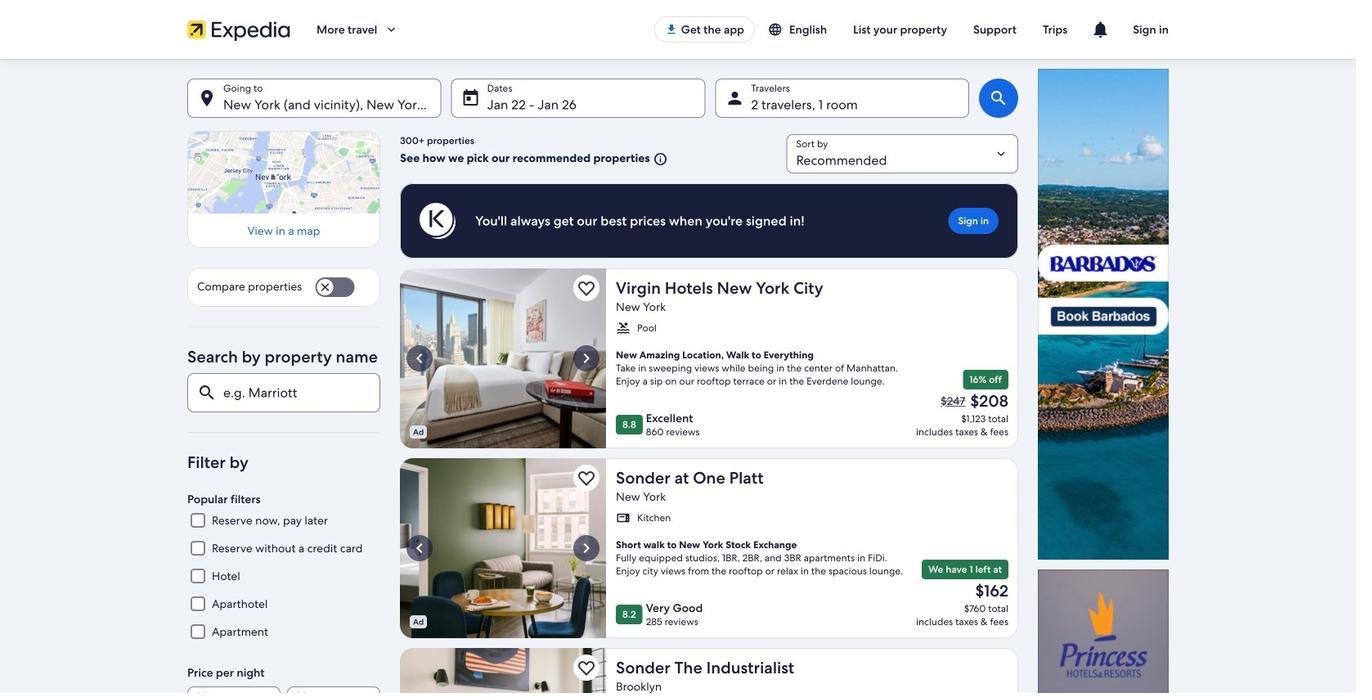 Task type: vqa. For each thing, say whether or not it's contained in the screenshot.
the top small icon
yes



Task type: describe. For each thing, give the bounding box(es) containing it.
show previous image for virgin hotels new york city image
[[410, 349, 430, 368]]

download the app button image
[[665, 23, 678, 36]]

more travel image
[[384, 22, 399, 37]]

interior image
[[400, 458, 606, 638]]

static map image image
[[187, 131, 381, 214]]

2 vertical spatial small image
[[616, 511, 631, 525]]

small image
[[616, 321, 631, 336]]

Save Sonder The Industrialist to a trip checkbox
[[574, 655, 600, 681]]

communication center icon image
[[1091, 20, 1111, 39]]

show next image for virgin hotels new york city image
[[577, 349, 597, 368]]

show previous image for sonder at one platt image
[[410, 538, 430, 558]]

2 horizontal spatial small image
[[768, 22, 790, 37]]



Task type: locate. For each thing, give the bounding box(es) containing it.
0 vertical spatial small image
[[768, 22, 790, 37]]

0 horizontal spatial small image
[[616, 511, 631, 525]]

Save Sonder at One Platt to a trip checkbox
[[574, 465, 600, 491]]

1 vertical spatial small image
[[650, 152, 668, 167]]

search image
[[989, 88, 1009, 108]]

small image
[[768, 22, 790, 37], [650, 152, 668, 167], [616, 511, 631, 525]]

1 horizontal spatial small image
[[650, 152, 668, 167]]

living area image
[[400, 648, 606, 693]]

show next image for sonder at one platt image
[[577, 538, 597, 558]]

room image
[[400, 268, 606, 448]]

Save Virgin Hotels New York City to a trip checkbox
[[574, 275, 600, 301]]

expedia logo image
[[187, 18, 291, 41]]



